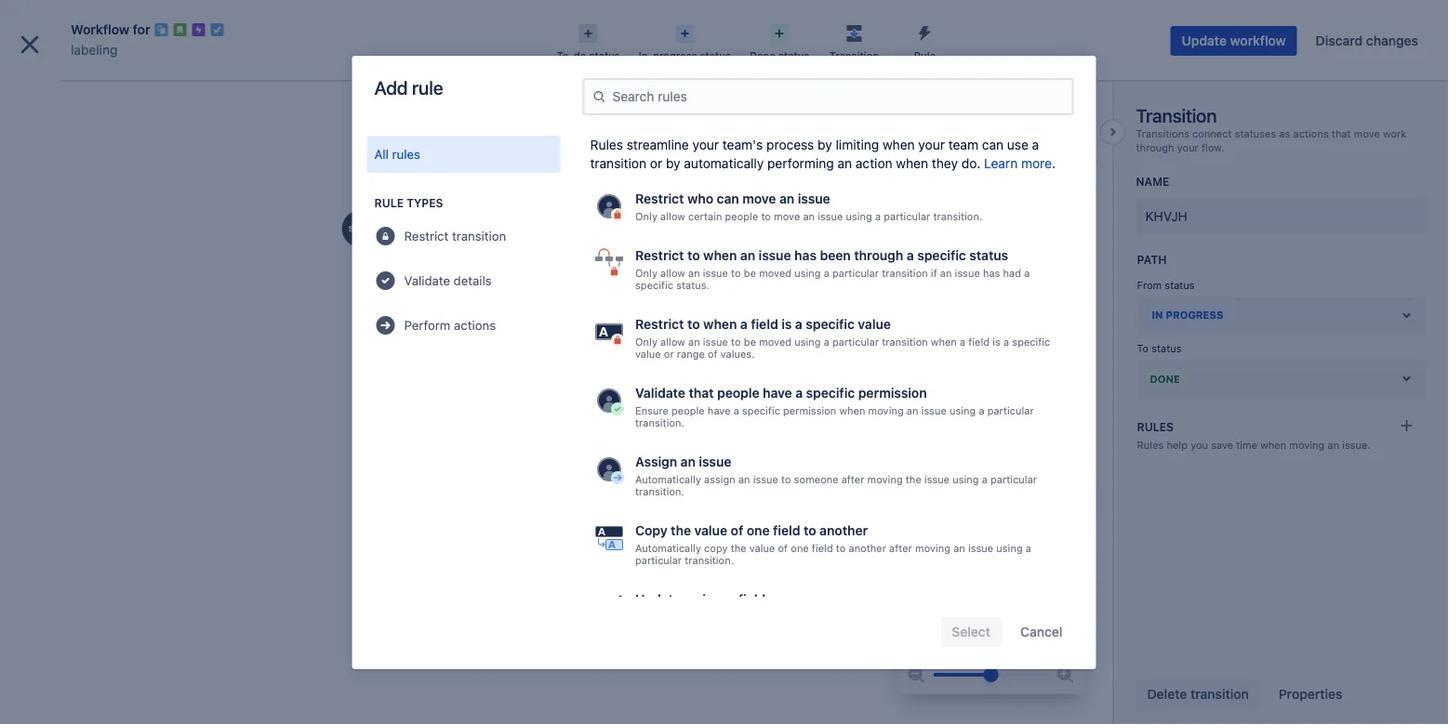 Task type: locate. For each thing, give the bounding box(es) containing it.
transition. inside validate that people have a specific permission ensure people have a specific permission when moving an issue using a particular transition.
[[635, 417, 684, 429]]

1 horizontal spatial or
[[664, 348, 674, 360]]

transition up the 'search rules' text field
[[830, 50, 879, 62]]

2 vertical spatial allow
[[660, 336, 685, 348]]

be right range
[[744, 336, 756, 348]]

or down streamline
[[650, 156, 663, 171]]

restrict up status. in the left top of the page
[[635, 248, 684, 263]]

after
[[841, 474, 864, 486], [889, 542, 912, 554]]

particular inside assign an issue automatically assign an issue to someone after moving the issue using a particular transition.
[[990, 474, 1037, 486]]

validate inside validate that people have a specific permission ensure people have a specific permission when moving an issue using a particular transition.
[[635, 386, 685, 401]]

done inside the to status element
[[1150, 373, 1181, 385]]

1 vertical spatial only
[[635, 267, 657, 279]]

one down someone
[[791, 542, 809, 554]]

1 vertical spatial move
[[742, 191, 776, 207]]

1 vertical spatial by
[[666, 156, 681, 171]]

open image inside the from status element
[[1396, 304, 1418, 327]]

create banner
[[0, 0, 1449, 52]]

2 only from the top
[[635, 267, 657, 279]]

value left range
[[635, 348, 661, 360]]

that inside transition transitions connect statuses as actions that move work through your flow.
[[1332, 127, 1351, 140]]

allow up range
[[660, 267, 685, 279]]

0 horizontal spatial one
[[746, 523, 769, 539]]

in-progress status
[[639, 50, 731, 62]]

progress
[[1166, 309, 1224, 322]]

transition. up assign in the bottom of the page
[[635, 417, 684, 429]]

0 horizontal spatial after
[[841, 474, 864, 486]]

3 only from the top
[[635, 336, 657, 348]]

1 vertical spatial automatically
[[635, 542, 701, 554]]

to status
[[1137, 342, 1182, 355]]

1 horizontal spatial is
[[992, 336, 1000, 348]]

0 vertical spatial by
[[818, 137, 832, 153]]

1 horizontal spatial permission
[[858, 386, 927, 401]]

rules left streamline
[[590, 137, 623, 153]]

1 vertical spatial open image
[[1396, 367, 1418, 390]]

restrict inside restrict to when a field is a specific value only allow an issue to be moved using a particular transition when a field is a specific value or range of values.
[[635, 317, 684, 332]]

allow
[[660, 210, 685, 222], [660, 267, 685, 279], [660, 336, 685, 348]]

your
[[693, 137, 719, 153], [919, 137, 945, 153], [1178, 142, 1199, 154]]

when up status. in the left top of the page
[[703, 248, 737, 263]]

Search field
[[1095, 11, 1281, 40]]

by
[[818, 137, 832, 153], [666, 156, 681, 171]]

filter rules group
[[367, 136, 561, 352]]

0 horizontal spatial that
[[689, 386, 714, 401]]

to right range
[[731, 336, 741, 348]]

an
[[838, 156, 852, 171], [779, 191, 794, 207], [803, 210, 815, 222], [740, 248, 755, 263], [688, 267, 700, 279], [940, 267, 952, 279], [688, 336, 700, 348], [906, 405, 918, 417], [1328, 439, 1340, 451], [680, 454, 695, 470], [738, 474, 750, 486], [953, 542, 965, 554], [684, 592, 699, 608]]

progress
[[653, 50, 697, 62]]

1 allow from the top
[[660, 210, 685, 222]]

1 vertical spatial update
[[635, 592, 681, 608]]

1 only from the top
[[635, 210, 657, 222]]

using inside restrict to when a field is a specific value only allow an issue to be moved using a particular transition when a field is a specific value or range of values.
[[794, 336, 821, 348]]

0 vertical spatial the
[[905, 474, 921, 486]]

1 horizontal spatial has
[[983, 267, 1000, 279]]

transition. inside 'restrict who can move an issue only allow certain people to move an issue using a particular transition.'
[[933, 210, 982, 222]]

an inside dialog
[[1328, 439, 1340, 451]]

using inside validate that people have a specific permission ensure people have a specific permission when moving an issue using a particular transition.
[[949, 405, 976, 417]]

transition. inside copy the value of one field to another automatically copy the value of one field to another after moving an issue using a particular transition.
[[684, 554, 734, 567]]

in-progress status button
[[630, 19, 741, 63]]

2 automatically from the top
[[635, 542, 701, 554]]

move inside transition transitions connect statuses as actions that move work through your flow.
[[1354, 127, 1381, 140]]

another
[[819, 523, 868, 539], [849, 542, 886, 554]]

by down streamline
[[666, 156, 681, 171]]

value down restrict to when an issue has been through a specific status only allow an issue to be moved using a particular transition if an issue has had a specific status.
[[858, 317, 891, 332]]

that inside validate that people have a specific permission ensure people have a specific permission when moving an issue using a particular transition.
[[689, 386, 714, 401]]

move
[[1354, 127, 1381, 140], [742, 191, 776, 207], [774, 210, 800, 222]]

automatically inside copy the value of one field to another automatically copy the value of one field to another after moving an issue using a particular transition.
[[635, 542, 701, 554]]

1 open image from the top
[[1396, 304, 1418, 327]]

0 horizontal spatial validate
[[404, 274, 450, 288]]

0 vertical spatial only
[[635, 210, 657, 222]]

flow.
[[1202, 142, 1225, 154]]

through inside restrict to when an issue has been through a specific status only allow an issue to be moved using a particular transition if an issue has had a specific status.
[[854, 248, 903, 263]]

validate up perform at the left of the page
[[404, 274, 450, 288]]

2 open image from the top
[[1396, 367, 1418, 390]]

update workflow
[[1182, 33, 1286, 48]]

transition for transition
[[830, 50, 879, 62]]

2 vertical spatial the
[[730, 542, 746, 554]]

status right to
[[1152, 342, 1182, 355]]

discard changes
[[1316, 33, 1419, 48]]

restrict to when an issue has been through a specific status only allow an issue to be moved using a particular transition if an issue has had a specific status.
[[635, 248, 1030, 291]]

1 vertical spatial transition
[[1136, 104, 1217, 126]]

properties button
[[1268, 680, 1354, 710]]

allow down status. in the left top of the page
[[660, 336, 685, 348]]

your up automatically
[[693, 137, 719, 153]]

1 horizontal spatial that
[[1332, 127, 1351, 140]]

when up action
[[883, 137, 915, 153]]

validate inside button
[[404, 274, 450, 288]]

cancel
[[1021, 625, 1063, 640]]

allow inside restrict to when an issue has been through a specific status only allow an issue to be moved using a particular transition if an issue has had a specific status.
[[660, 267, 685, 279]]

issue inside copy the value of one field to another automatically copy the value of one field to another after moving an issue using a particular transition.
[[968, 542, 993, 554]]

particular inside copy the value of one field to another automatically copy the value of one field to another after moving an issue using a particular transition.
[[635, 554, 682, 567]]

0 vertical spatial move
[[1354, 127, 1381, 140]]

1 horizontal spatial rule
[[914, 50, 936, 62]]

rule left "types"
[[374, 196, 404, 209]]

update an issue field
[[635, 592, 765, 608]]

do
[[574, 50, 586, 62]]

restrict for restrict to when a field is a specific value
[[635, 317, 684, 332]]

Zoom level range field
[[934, 657, 1049, 694]]

status right the from
[[1165, 280, 1195, 292]]

status
[[589, 50, 620, 62], [700, 50, 731, 62], [779, 50, 810, 62], [969, 248, 1008, 263], [1165, 280, 1195, 292], [1152, 342, 1182, 355]]

only left status. in the left top of the page
[[635, 267, 657, 279]]

using inside restrict to when an issue has been through a specific status only allow an issue to be moved using a particular transition if an issue has had a specific status.
[[794, 267, 821, 279]]

2 vertical spatial people
[[671, 405, 704, 417]]

0 vertical spatial or
[[650, 156, 663, 171]]

rule right transition popup button
[[914, 50, 936, 62]]

1 horizontal spatial have
[[763, 386, 792, 401]]

actions right as
[[1294, 127, 1329, 140]]

to down someone
[[803, 523, 816, 539]]

specific up if
[[917, 248, 966, 263]]

that left work
[[1332, 127, 1351, 140]]

has left been in the top right of the page
[[794, 248, 816, 263]]

transition for transition transitions connect statuses as actions that move work through your flow.
[[1136, 104, 1217, 126]]

actions inside transition transitions connect statuses as actions that move work through your flow.
[[1294, 127, 1329, 140]]

transition
[[590, 156, 647, 171], [452, 229, 506, 244], [882, 267, 928, 279], [882, 336, 928, 348], [1191, 687, 1249, 702]]

move down performing
[[774, 210, 800, 222]]

rule button
[[890, 19, 961, 63]]

specific left status. in the left top of the page
[[635, 279, 673, 291]]

using inside copy the value of one field to another automatically copy the value of one field to another after moving an issue using a particular transition.
[[996, 542, 1023, 554]]

moving inside the transition dialog
[[1290, 439, 1325, 451]]

0 vertical spatial be
[[744, 267, 756, 279]]

open image
[[1396, 304, 1418, 327], [1396, 367, 1418, 390]]

issue
[[798, 191, 830, 207], [817, 210, 843, 222], [758, 248, 791, 263], [703, 267, 728, 279], [955, 267, 980, 279], [703, 336, 728, 348], [921, 405, 946, 417], [699, 454, 731, 470], [753, 474, 778, 486], [924, 474, 949, 486], [968, 542, 993, 554], [702, 592, 735, 608]]

1 vertical spatial actions
[[454, 318, 496, 333]]

validate for that
[[635, 386, 685, 401]]

jira software image
[[48, 14, 173, 37], [48, 14, 173, 37]]

0 vertical spatial one
[[746, 523, 769, 539]]

rule types group
[[367, 180, 561, 352]]

transition inside transition transitions connect statuses as actions that move work through your flow.
[[1136, 104, 1217, 126]]

workflow
[[71, 22, 129, 37]]

zoom in image
[[1055, 664, 1077, 687]]

of
[[707, 348, 717, 360], [730, 523, 743, 539], [778, 542, 788, 554]]

a inside rules streamline your team's process by limiting when your team can use a transition or by automatically performing an action when they do.
[[1032, 137, 1039, 153]]

validate up ensure
[[635, 386, 685, 401]]

transition. down assign in the bottom of the page
[[635, 486, 684, 498]]

through inside transition transitions connect statuses as actions that move work through your flow.
[[1136, 142, 1175, 154]]

when right time
[[1261, 439, 1287, 451]]

0 horizontal spatial has
[[794, 248, 816, 263]]

restrict for restrict to when an issue has been through a specific status
[[635, 248, 684, 263]]

rules
[[590, 137, 623, 153], [1137, 420, 1174, 433], [1137, 439, 1164, 451]]

learn more .
[[984, 156, 1056, 171]]

0 vertical spatial actions
[[1294, 127, 1329, 140]]

1 vertical spatial have
[[707, 405, 730, 417]]

people down "values."
[[717, 386, 759, 401]]

all rules
[[374, 147, 420, 162]]

can
[[982, 137, 1004, 153], [717, 191, 739, 207]]

1 horizontal spatial done
[[1150, 373, 1181, 385]]

0 vertical spatial people
[[725, 210, 758, 222]]

1 vertical spatial one
[[791, 542, 809, 554]]

rule inside "popup button"
[[914, 50, 936, 62]]

1 vertical spatial or
[[664, 348, 674, 360]]

update inside select a rule element
[[635, 592, 681, 608]]

have
[[763, 386, 792, 401], [707, 405, 730, 417]]

your left flow.
[[1178, 142, 1199, 154]]

1 vertical spatial the
[[670, 523, 691, 539]]

another down assign an issue automatically assign an issue to someone after moving the issue using a particular transition.
[[819, 523, 868, 539]]

restrict inside 'restrict who can move an issue only allow certain people to move an issue using a particular transition.'
[[635, 191, 684, 207]]

0 vertical spatial done
[[750, 50, 776, 62]]

update left workflow
[[1182, 33, 1227, 48]]

from status
[[1137, 280, 1195, 292]]

rules inside rules streamline your team's process by limiting when your team can use a transition or by automatically performing an action when they do.
[[590, 137, 623, 153]]

transition inside popup button
[[830, 50, 879, 62]]

2 vertical spatial only
[[635, 336, 657, 348]]

move down automatically
[[742, 191, 776, 207]]

1 vertical spatial another
[[849, 542, 886, 554]]

add rule dialog
[[352, 56, 1096, 670]]

1 vertical spatial be
[[744, 336, 756, 348]]

rules left help
[[1137, 439, 1164, 451]]

an inside copy the value of one field to another automatically copy the value of one field to another after moving an issue using a particular transition.
[[953, 542, 965, 554]]

has
[[794, 248, 816, 263], [983, 267, 1000, 279]]

performing
[[768, 156, 834, 171]]

assign
[[704, 474, 735, 486]]

your up they
[[919, 137, 945, 153]]

labeling link
[[71, 39, 118, 61]]

status up the 'search rules' text field
[[779, 50, 810, 62]]

or left range
[[664, 348, 674, 360]]

to left someone
[[781, 474, 791, 486]]

people inside 'restrict who can move an issue only allow certain people to move an issue using a particular transition.'
[[725, 210, 758, 222]]

to-do status
[[557, 50, 620, 62]]

transition. inside assign an issue automatically assign an issue to someone after moving the issue using a particular transition.
[[635, 486, 684, 498]]

rules up help
[[1137, 420, 1174, 433]]

to status element
[[1137, 360, 1426, 397]]

1 be from the top
[[744, 267, 756, 279]]

1 vertical spatial can
[[717, 191, 739, 207]]

transition button
[[819, 19, 890, 63]]

restrict inside restrict to when an issue has been through a specific status only allow an issue to be moved using a particular transition if an issue has had a specific status.
[[635, 248, 684, 263]]

0 horizontal spatial actions
[[454, 318, 496, 333]]

transition inside restrict to when a field is a specific value only allow an issue to be moved using a particular transition when a field is a specific value or range of values.
[[882, 336, 928, 348]]

issue inside update an issue field button
[[702, 592, 735, 608]]

2 vertical spatial move
[[774, 210, 800, 222]]

1 vertical spatial rule
[[374, 196, 404, 209]]

1 vertical spatial permission
[[783, 405, 836, 417]]

2 horizontal spatial of
[[778, 542, 788, 554]]

0 vertical spatial automatically
[[635, 474, 701, 486]]

transition.
[[933, 210, 982, 222], [635, 417, 684, 429], [635, 486, 684, 498], [684, 554, 734, 567]]

0 vertical spatial validate
[[404, 274, 450, 288]]

0 vertical spatial rule
[[914, 50, 936, 62]]

you're in the workflow viewfinder, use the arrow keys to move it element
[[898, 545, 1084, 657]]

0 vertical spatial through
[[1136, 142, 1175, 154]]

assign
[[635, 454, 677, 470]]

to
[[761, 210, 771, 222], [687, 248, 700, 263], [731, 267, 741, 279], [687, 317, 700, 332], [731, 336, 741, 348], [781, 474, 791, 486], [803, 523, 816, 539], [836, 542, 846, 554]]

1 automatically from the top
[[635, 474, 701, 486]]

another up update an issue field button
[[849, 542, 886, 554]]

permission
[[858, 386, 927, 401], [783, 405, 836, 417]]

status down create button
[[700, 50, 731, 62]]

done inside "popup button"
[[750, 50, 776, 62]]

allow inside 'restrict who can move an issue only allow certain people to move an issue using a particular transition.'
[[660, 210, 685, 222]]

of right range
[[707, 348, 717, 360]]

value right copy
[[749, 542, 775, 554]]

delete transition button
[[1136, 680, 1260, 710]]

0 horizontal spatial through
[[854, 248, 903, 263]]

automatically inside assign an issue automatically assign an issue to someone after moving the issue using a particular transition.
[[635, 474, 701, 486]]

can inside rules streamline your team's process by limiting when your team can use a transition or by automatically performing an action when they do.
[[982, 137, 1004, 153]]

rule
[[914, 50, 936, 62], [374, 196, 404, 209]]

transition dialog
[[0, 0, 1449, 725]]

workflow
[[1231, 33, 1286, 48]]

of down assign
[[730, 523, 743, 539]]

to right 'certain'
[[761, 210, 771, 222]]

more
[[1022, 156, 1052, 171]]

0 vertical spatial after
[[841, 474, 864, 486]]

0 vertical spatial that
[[1332, 127, 1351, 140]]

1 vertical spatial allow
[[660, 267, 685, 279]]

2 allow from the top
[[660, 267, 685, 279]]

0 vertical spatial of
[[707, 348, 717, 360]]

of right copy
[[778, 542, 788, 554]]

that down range
[[689, 386, 714, 401]]

1 vertical spatial through
[[854, 248, 903, 263]]

0 horizontal spatial of
[[707, 348, 717, 360]]

be inside restrict to when a field is a specific value only allow an issue to be moved using a particular transition when a field is a specific value or range of values.
[[744, 336, 756, 348]]

be inside restrict to when an issue has been through a specific status only allow an issue to be moved using a particular transition if an issue has had a specific status.
[[744, 267, 756, 279]]

permission down restrict to when a field is a specific value only allow an issue to be moved using a particular transition when a field is a specific value or range of values.
[[858, 386, 927, 401]]

update down copy at bottom
[[635, 592, 681, 608]]

transition up transitions
[[1136, 104, 1217, 126]]

only left range
[[635, 336, 657, 348]]

1 horizontal spatial after
[[889, 542, 912, 554]]

allow left 'certain'
[[660, 210, 685, 222]]

1 horizontal spatial can
[[982, 137, 1004, 153]]

rule inside group
[[374, 196, 404, 209]]

1 horizontal spatial update
[[1182, 33, 1227, 48]]

a inside 'restrict who can move an issue only allow certain people to move an issue using a particular transition.'
[[875, 210, 881, 222]]

or inside restrict to when a field is a specific value only allow an issue to be moved using a particular transition when a field is a specific value or range of values.
[[664, 348, 674, 360]]

0 horizontal spatial or
[[650, 156, 663, 171]]

2 be from the top
[[744, 336, 756, 348]]

people
[[725, 210, 758, 222], [717, 386, 759, 401], [671, 405, 704, 417]]

2 horizontal spatial the
[[905, 474, 921, 486]]

status up had
[[969, 248, 1008, 263]]

from status element
[[1137, 297, 1426, 334]]

that
[[1332, 127, 1351, 140], [689, 386, 714, 401]]

one up update an issue field
[[746, 523, 769, 539]]

when up assign an issue automatically assign an issue to someone after moving the issue using a particular transition.
[[839, 405, 865, 417]]

be right status. in the left top of the page
[[744, 267, 756, 279]]

can inside 'restrict who can move an issue only allow certain people to move an issue using a particular transition.'
[[717, 191, 739, 207]]

automatically down assign in the bottom of the page
[[635, 474, 701, 486]]

only left 'certain'
[[635, 210, 657, 222]]

restrict up range
[[635, 317, 684, 332]]

1 horizontal spatial transition
[[1136, 104, 1217, 126]]

restrict who can move an issue only allow certain people to move an issue using a particular transition.
[[635, 191, 982, 222]]

1 vertical spatial after
[[889, 542, 912, 554]]

after inside assign an issue automatically assign an issue to someone after moving the issue using a particular transition.
[[841, 474, 864, 486]]

using inside 'restrict who can move an issue only allow certain people to move an issue using a particular transition.'
[[846, 210, 872, 222]]

moved down 'restrict who can move an issue only allow certain people to move an issue using a particular transition.'
[[759, 267, 791, 279]]

1 horizontal spatial the
[[730, 542, 746, 554]]

0 vertical spatial moved
[[759, 267, 791, 279]]

actions down "details"
[[454, 318, 496, 333]]

0 vertical spatial is
[[781, 317, 792, 332]]

is
[[781, 317, 792, 332], [992, 336, 1000, 348]]

2 moved from the top
[[759, 336, 791, 348]]

actions
[[1294, 127, 1329, 140], [454, 318, 496, 333]]

particular inside restrict to when a field is a specific value only allow an issue to be moved using a particular transition when a field is a specific value or range of values.
[[832, 336, 879, 348]]

move left work
[[1354, 127, 1381, 140]]

moved right "values."
[[759, 336, 791, 348]]

2 horizontal spatial your
[[1178, 142, 1199, 154]]

1 vertical spatial rules
[[1137, 420, 1174, 433]]

group
[[7, 341, 216, 479], [7, 341, 216, 428], [7, 428, 216, 479]]

through right been in the top right of the page
[[854, 248, 903, 263]]

0 horizontal spatial is
[[781, 317, 792, 332]]

restrict down "types"
[[404, 229, 449, 244]]

1 horizontal spatial actions
[[1294, 127, 1329, 140]]

can right who
[[717, 191, 739, 207]]

0 vertical spatial can
[[982, 137, 1004, 153]]

select a rule element
[[583, 180, 1074, 647]]

restrict transition
[[404, 229, 506, 244]]

automatically down copy at bottom
[[635, 542, 701, 554]]

who
[[687, 191, 713, 207]]

0 vertical spatial permission
[[858, 386, 927, 401]]

someone
[[794, 474, 838, 486]]

0 vertical spatial another
[[819, 523, 868, 539]]

update
[[1182, 33, 1227, 48], [635, 592, 681, 608]]

restrict left who
[[635, 191, 684, 207]]

an inside validate that people have a specific permission ensure people have a specific permission when moving an issue using a particular transition.
[[906, 405, 918, 417]]

particular inside validate that people have a specific permission ensure people have a specific permission when moving an issue using a particular transition.
[[987, 405, 1034, 417]]

by up performing
[[818, 137, 832, 153]]

status right do
[[589, 50, 620, 62]]

1 horizontal spatial of
[[730, 523, 743, 539]]

through down transitions
[[1136, 142, 1175, 154]]

discard
[[1316, 33, 1363, 48]]

only
[[635, 210, 657, 222], [635, 267, 657, 279], [635, 336, 657, 348]]

1 vertical spatial that
[[689, 386, 714, 401]]

0 vertical spatial open image
[[1396, 304, 1418, 327]]

0 horizontal spatial rule
[[374, 196, 404, 209]]

an inside rules streamline your team's process by limiting when your team can use a transition or by automatically performing an action when they do.
[[838, 156, 852, 171]]

can up 'learn'
[[982, 137, 1004, 153]]

update inside the transition dialog
[[1182, 33, 1227, 48]]

team's
[[723, 137, 763, 153]]

open image inside the to status element
[[1396, 367, 1418, 390]]

people right ensure
[[671, 405, 704, 417]]

to up status. in the left top of the page
[[687, 248, 700, 263]]

1 horizontal spatial validate
[[635, 386, 685, 401]]

be
[[744, 267, 756, 279], [744, 336, 756, 348]]

3 allow from the top
[[660, 336, 685, 348]]

0 vertical spatial rules
[[590, 137, 623, 153]]

rule types
[[374, 196, 443, 209]]

transition. up update an issue field
[[684, 554, 734, 567]]

perform actions
[[404, 318, 496, 333]]

1 vertical spatial done
[[1150, 373, 1181, 385]]

transition
[[830, 50, 879, 62], [1136, 104, 1217, 126]]

permission up someone
[[783, 405, 836, 417]]

after inside copy the value of one field to another automatically copy the value of one field to another after moving an issue using a particular transition.
[[889, 542, 912, 554]]

1 moved from the top
[[759, 267, 791, 279]]

people right 'certain'
[[725, 210, 758, 222]]

0 vertical spatial update
[[1182, 33, 1227, 48]]

a inside assign an issue automatically assign an issue to someone after moving the issue using a particular transition.
[[982, 474, 987, 486]]

1 vertical spatial has
[[983, 267, 1000, 279]]

0 horizontal spatial update
[[635, 592, 681, 608]]

moving inside validate that people have a specific permission ensure people have a specific permission when moving an issue using a particular transition.
[[868, 405, 904, 417]]

0 horizontal spatial have
[[707, 405, 730, 417]]

1 vertical spatial moved
[[759, 336, 791, 348]]

transition. down they
[[933, 210, 982, 222]]

2 vertical spatial rules
[[1137, 439, 1164, 451]]

value
[[858, 317, 891, 332], [635, 348, 661, 360], [694, 523, 727, 539], [749, 542, 775, 554]]

had
[[1003, 267, 1021, 279]]

has left had
[[983, 267, 1000, 279]]

when
[[883, 137, 915, 153], [896, 156, 929, 171], [703, 248, 737, 263], [703, 317, 737, 332], [931, 336, 957, 348], [839, 405, 865, 417], [1261, 439, 1287, 451]]



Task type: describe. For each thing, give the bounding box(es) containing it.
validate that people have a specific permission ensure people have a specific permission when moving an issue using a particular transition.
[[635, 386, 1034, 429]]

issue inside restrict to when a field is a specific value only allow an issue to be moved using a particular transition when a field is a specific value or range of values.
[[703, 336, 728, 348]]

to-
[[557, 50, 574, 62]]

work
[[1384, 127, 1407, 140]]

rules help you save time when moving an issue.
[[1137, 439, 1371, 451]]

for
[[133, 22, 150, 37]]

transition inside dialog
[[1191, 687, 1249, 702]]

update for update workflow
[[1182, 33, 1227, 48]]

.
[[1052, 156, 1056, 171]]

values.
[[720, 348, 754, 360]]

specific down had
[[1012, 336, 1050, 348]]

process
[[767, 137, 814, 153]]

done for done
[[1150, 373, 1181, 385]]

only inside restrict to when an issue has been through a specific status only allow an issue to be moved using a particular transition if an issue has had a specific status.
[[635, 267, 657, 279]]

done for done status
[[750, 50, 776, 62]]

cancel button
[[1009, 618, 1074, 648]]

to right status. in the left top of the page
[[731, 267, 741, 279]]

transition transitions connect statuses as actions that move work through your flow.
[[1136, 104, 1407, 154]]

help
[[1167, 439, 1188, 451]]

copy the value of one field to another automatically copy the value of one field to another after moving an issue using a particular transition.
[[635, 523, 1031, 567]]

if
[[931, 267, 937, 279]]

using inside assign an issue automatically assign an issue to someone after moving the issue using a particular transition.
[[952, 474, 979, 486]]

0 vertical spatial have
[[763, 386, 792, 401]]

ensure
[[635, 405, 668, 417]]

1 vertical spatial people
[[717, 386, 759, 401]]

1 horizontal spatial your
[[919, 137, 945, 153]]

add
[[374, 76, 408, 98]]

khvjh
[[1146, 208, 1188, 224]]

details
[[454, 274, 492, 288]]

to up range
[[687, 317, 700, 332]]

restrict for restrict who can move an issue
[[635, 191, 684, 207]]

a inside copy the value of one field to another automatically copy the value of one field to another after moving an issue using a particular transition.
[[1026, 542, 1031, 554]]

rules for help
[[1137, 439, 1164, 451]]

delete transition
[[1148, 687, 1249, 702]]

field inside update an issue field button
[[738, 592, 765, 608]]

certain
[[688, 210, 722, 222]]

to-do status button
[[548, 19, 630, 63]]

rule for rule types
[[374, 196, 404, 209]]

update workflow button
[[1171, 26, 1298, 56]]

all rules button
[[367, 136, 561, 173]]

value up copy
[[694, 523, 727, 539]]

validate details
[[404, 274, 492, 288]]

rules for streamline
[[590, 137, 623, 153]]

specific down restrict to when a field is a specific value only allow an issue to be moved using a particular transition when a field is a specific value or range of values.
[[806, 386, 855, 401]]

as
[[1280, 127, 1291, 140]]

rule
[[412, 76, 443, 98]]

when inside the transition dialog
[[1261, 439, 1287, 451]]

update an issue field button
[[583, 581, 1074, 647]]

1 vertical spatial of
[[730, 523, 743, 539]]

assign an issue automatically assign an issue to someone after moving the issue using a particular transition.
[[635, 454, 1037, 498]]

only inside 'restrict who can move an issue only allow certain people to move an issue using a particular transition.'
[[635, 210, 657, 222]]

status inside popup button
[[700, 50, 731, 62]]

range
[[677, 348, 705, 360]]

done status
[[750, 50, 810, 62]]

0 horizontal spatial by
[[666, 156, 681, 171]]

to inside 'restrict who can move an issue only allow certain people to move an issue using a particular transition.'
[[761, 210, 771, 222]]

moving inside assign an issue automatically assign an issue to someone after moving the issue using a particular transition.
[[867, 474, 903, 486]]

perform
[[404, 318, 451, 333]]

0 horizontal spatial your
[[693, 137, 719, 153]]

transition inside rules streamline your team's process by limiting when your team can use a transition or by automatically performing an action when they do.
[[590, 156, 647, 171]]

transition inside rule types group
[[452, 229, 506, 244]]

restrict to when a field is a specific value only allow an issue to be moved using a particular transition when a field is a specific value or range of values.
[[635, 317, 1050, 360]]

particular inside 'restrict who can move an issue only allow certain people to move an issue using a particular transition.'
[[884, 210, 930, 222]]

the inside assign an issue automatically assign an issue to someone after moving the issue using a particular transition.
[[905, 474, 921, 486]]

restrict inside button
[[404, 229, 449, 244]]

0 horizontal spatial permission
[[783, 405, 836, 417]]

1 horizontal spatial by
[[818, 137, 832, 153]]

they
[[932, 156, 958, 171]]

2 vertical spatial of
[[778, 542, 788, 554]]

validate details button
[[367, 262, 561, 300]]

primary element
[[11, 0, 1095, 52]]

an inside button
[[684, 592, 699, 608]]

of inside restrict to when a field is a specific value only allow an issue to be moved using a particular transition when a field is a specific value or range of values.
[[707, 348, 717, 360]]

all
[[374, 147, 389, 162]]

update for update an issue field
[[635, 592, 681, 608]]

in progress
[[1152, 309, 1224, 322]]

specific down restrict to when an issue has been through a specific status only allow an issue to be moved using a particular transition if an issue has had a specific status.
[[806, 317, 854, 332]]

allow inside restrict to when a field is a specific value only allow an issue to be moved using a particular transition when a field is a specific value or range of values.
[[660, 336, 685, 348]]

specific down "values."
[[742, 405, 780, 417]]

transitions
[[1136, 127, 1190, 140]]

zoom out image
[[906, 664, 928, 687]]

close workflow editor image
[[15, 30, 45, 60]]

do.
[[962, 156, 981, 171]]

rules
[[392, 147, 420, 162]]

an inside restrict to when a field is a specific value only allow an issue to be moved using a particular transition when a field is a specific value or range of values.
[[688, 336, 700, 348]]

perform actions button
[[367, 307, 561, 344]]

moving inside copy the value of one field to another automatically copy the value of one field to another after moving an issue using a particular transition.
[[915, 542, 950, 554]]

delete
[[1148, 687, 1187, 702]]

use
[[1007, 137, 1029, 153]]

moved inside restrict to when an issue has been through a specific status only allow an issue to be moved using a particular transition if an issue has had a specific status.
[[759, 267, 791, 279]]

only inside restrict to when a field is a specific value only allow an issue to be moved using a particular transition when a field is a specific value or range of values.
[[635, 336, 657, 348]]

in
[[1152, 309, 1164, 322]]

when inside validate that people have a specific permission ensure people have a specific permission when moving an issue using a particular transition.
[[839, 405, 865, 417]]

status inside restrict to when an issue has been through a specific status only allow an issue to be moved using a particular transition if an issue has had a specific status.
[[969, 248, 1008, 263]]

1 horizontal spatial one
[[791, 542, 809, 554]]

status inside "popup button"
[[779, 50, 810, 62]]

rules streamline your team's process by limiting when your team can use a transition or by automatically performing an action when they do.
[[590, 137, 1039, 171]]

save
[[1211, 439, 1234, 451]]

labeling
[[71, 42, 118, 58]]

transition inside restrict to when an issue has been through a specific status only allow an issue to be moved using a particular transition if an issue has had a specific status.
[[882, 267, 928, 279]]

when down if
[[931, 336, 957, 348]]

add rule
[[374, 76, 443, 98]]

action
[[856, 156, 893, 171]]

1 vertical spatial is
[[992, 336, 1000, 348]]

types
[[407, 196, 443, 209]]

create
[[689, 18, 730, 33]]

issue.
[[1343, 439, 1371, 451]]

validate for details
[[404, 274, 450, 288]]

to inside assign an issue automatically assign an issue to someone after moving the issue using a particular transition.
[[781, 474, 791, 486]]

open image for the from status element
[[1396, 304, 1418, 327]]

discard changes button
[[1305, 26, 1430, 56]]

copy
[[635, 523, 667, 539]]

learn
[[984, 156, 1018, 171]]

when up "values."
[[703, 317, 737, 332]]

when left they
[[896, 156, 929, 171]]

Search rules text field
[[607, 80, 1065, 113]]

done status button
[[741, 19, 819, 63]]

or inside rules streamline your team's process by limiting when your team can use a transition or by automatically performing an action when they do.
[[650, 156, 663, 171]]

actions inside button
[[454, 318, 496, 333]]

to up update an issue field button
[[836, 542, 846, 554]]

your inside transition transitions connect statuses as actions that move work through your flow.
[[1178, 142, 1199, 154]]

moved inside restrict to when a field is a specific value only allow an issue to be moved using a particular transition when a field is a specific value or range of values.
[[759, 336, 791, 348]]

from
[[1137, 280, 1162, 292]]

properties
[[1279, 687, 1343, 702]]

open image for the to status element
[[1396, 367, 1418, 390]]

changes
[[1367, 33, 1419, 48]]

streamline
[[627, 137, 689, 153]]

in-
[[639, 50, 653, 62]]

create button
[[678, 11, 741, 40]]

statuses
[[1235, 127, 1277, 140]]

rule for rule
[[914, 50, 936, 62]]

limiting
[[836, 137, 879, 153]]

connect
[[1193, 127, 1232, 140]]

name
[[1136, 175, 1170, 188]]

add rule image
[[1400, 419, 1415, 433]]

issue inside validate that people have a specific permission ensure people have a specific permission when moving an issue using a particular transition.
[[921, 405, 946, 417]]

team
[[949, 137, 979, 153]]

workflow for
[[71, 22, 150, 37]]

path
[[1137, 253, 1167, 266]]

been
[[820, 248, 851, 263]]

0 vertical spatial has
[[794, 248, 816, 263]]

when inside restrict to when an issue has been through a specific status only allow an issue to be moved using a particular transition if an issue has had a specific status.
[[703, 248, 737, 263]]

0 horizontal spatial the
[[670, 523, 691, 539]]

status inside popup button
[[589, 50, 620, 62]]

to
[[1137, 342, 1149, 355]]

particular inside restrict to when an issue has been through a specific status only allow an issue to be moved using a particular transition if an issue has had a specific status.
[[832, 267, 879, 279]]

status.
[[676, 279, 709, 291]]



Task type: vqa. For each thing, say whether or not it's contained in the screenshot.
second Automatically from the top
yes



